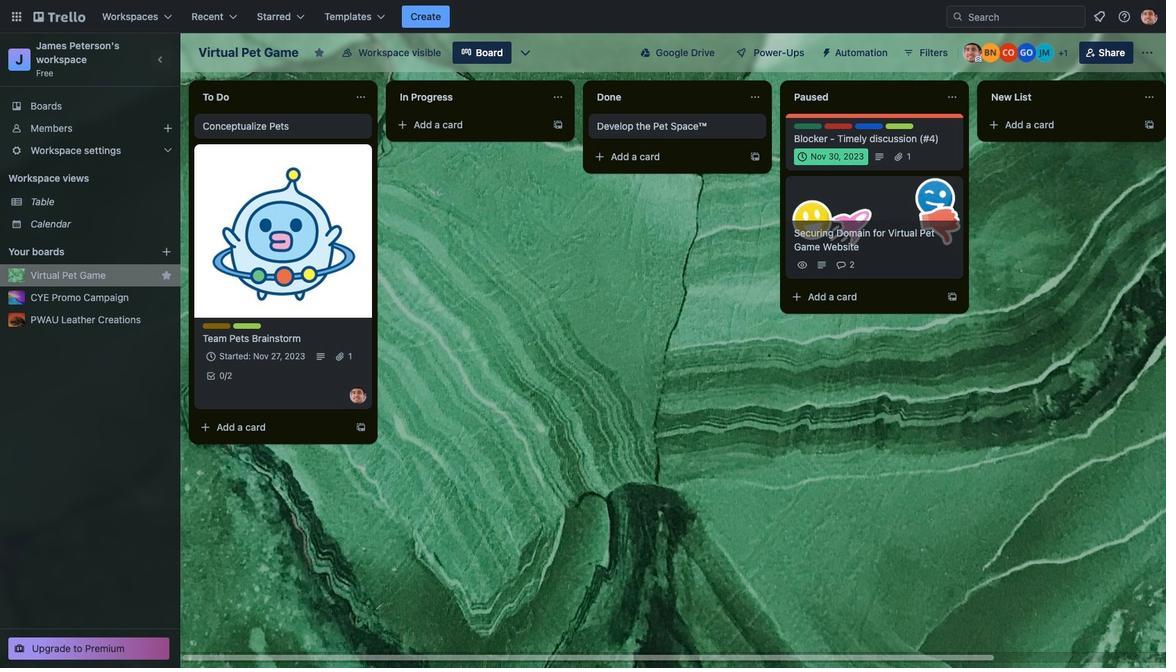 Task type: locate. For each thing, give the bounding box(es) containing it.
0 horizontal spatial james peterson (jamespeterson93) image
[[350, 387, 367, 404]]

color: blue, title: "fyi" element
[[855, 124, 883, 129]]

0 vertical spatial create from template… image
[[553, 119, 564, 131]]

2 vertical spatial create from template… image
[[356, 422, 367, 433]]

back to home image
[[33, 6, 85, 28]]

ben nelson (bennelson96) image
[[981, 43, 1000, 62]]

create from template… image
[[553, 119, 564, 131], [947, 292, 958, 303], [356, 422, 367, 433]]

add board image
[[161, 246, 172, 258]]

primary element
[[0, 0, 1166, 33]]

1 horizontal spatial create from template… image
[[553, 119, 564, 131]]

0 horizontal spatial create from template… image
[[356, 422, 367, 433]]

None text field
[[392, 86, 547, 108], [589, 86, 744, 108], [786, 86, 942, 108], [392, 86, 547, 108], [589, 86, 744, 108], [786, 86, 942, 108]]

1 horizontal spatial create from template… image
[[1144, 119, 1155, 131]]

your boards with 3 items element
[[8, 244, 140, 260]]

create from template… image
[[1144, 119, 1155, 131], [750, 151, 761, 162]]

1 horizontal spatial james peterson (jamespeterson93) image
[[963, 43, 982, 62]]

color: bold lime, title: "team task" element
[[233, 324, 261, 329]]

2 horizontal spatial create from template… image
[[947, 292, 958, 303]]

color: bold lime, title: none image
[[886, 124, 914, 129]]

james peterson (jamespeterson93) image
[[963, 43, 982, 62], [350, 387, 367, 404]]

star or unstar board image
[[314, 47, 325, 58]]

laugh image
[[911, 174, 960, 223]]

1 vertical spatial create from template… image
[[750, 151, 761, 162]]

gary orlando (garyorlando) image
[[1017, 43, 1036, 62]]

Search field
[[964, 7, 1085, 26]]

color: red, title: "blocker" element
[[825, 124, 853, 129]]

customize views image
[[519, 46, 532, 60]]

None text field
[[194, 86, 350, 108], [983, 86, 1139, 108], [194, 86, 350, 108], [983, 86, 1139, 108]]

starred icon image
[[161, 270, 172, 281]]

0 vertical spatial create from template… image
[[1144, 119, 1155, 131]]

None checkbox
[[794, 149, 868, 165]]

1 vertical spatial create from template… image
[[947, 292, 958, 303]]



Task type: describe. For each thing, give the bounding box(es) containing it.
open information menu image
[[1118, 10, 1132, 24]]

workspace navigation collapse icon image
[[151, 50, 171, 69]]

jeremy miller (jeremymiller198) image
[[1035, 43, 1055, 62]]

Board name text field
[[192, 42, 306, 64]]

0 vertical spatial james peterson (jamespeterson93) image
[[963, 43, 982, 62]]

this member is an admin of this board. image
[[975, 56, 982, 62]]

search image
[[953, 11, 964, 22]]

show menu image
[[1141, 46, 1155, 60]]

google drive icon image
[[641, 48, 650, 58]]

sm image
[[816, 42, 835, 61]]

christina overa (christinaovera) image
[[999, 43, 1018, 62]]

0 horizontal spatial create from template… image
[[750, 151, 761, 162]]

1 vertical spatial james peterson (jamespeterson93) image
[[350, 387, 367, 404]]

color: green, title: "goal" element
[[794, 124, 822, 129]]

james peterson (jamespeterson93) image
[[1141, 8, 1158, 25]]

0 notifications image
[[1092, 8, 1108, 25]]

color: yellow, title: none image
[[203, 324, 231, 329]]



Task type: vqa. For each thing, say whether or not it's contained in the screenshot.
SHOW MENU "ICON"
yes



